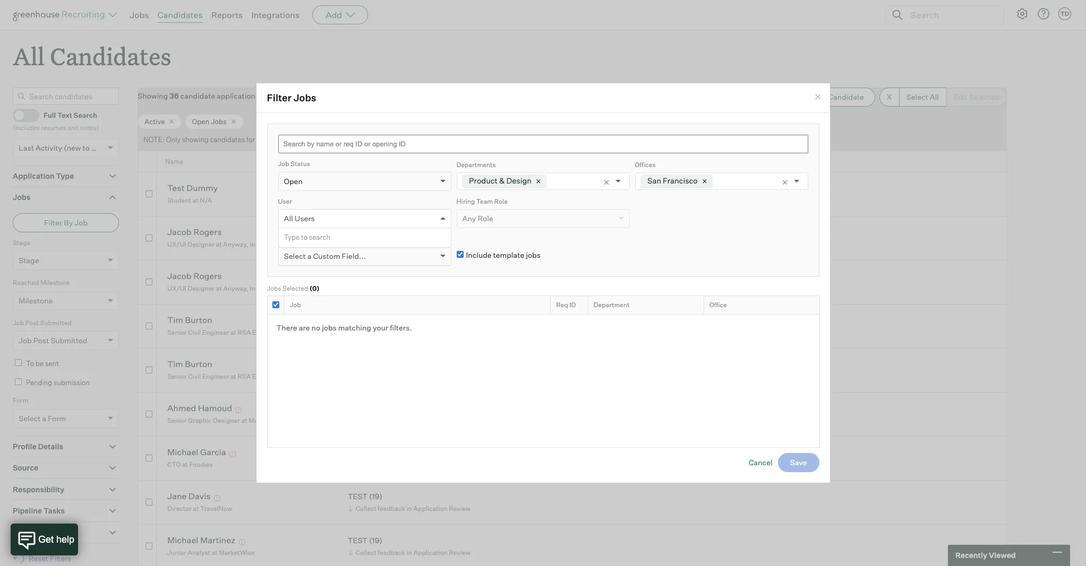 Task type: vqa. For each thing, say whether or not it's contained in the screenshot.


Task type: describe. For each thing, give the bounding box(es) containing it.
student
[[167, 197, 191, 204]]

details
[[38, 442, 63, 451]]

departments
[[457, 161, 496, 169]]

at inside test dummy student at n/a
[[193, 197, 199, 204]]

status
[[291, 160, 310, 168]]

morley
[[249, 417, 269, 425]]

michael garcia
[[167, 448, 226, 458]]

schedule for tim burton
[[392, 329, 419, 337]]

1 (19) from the top
[[369, 272, 382, 281]]

burton for first tim burton link from the bottom of the page
[[185, 359, 212, 370]]

engineer for first tim burton link from the bottom of the page
[[202, 373, 229, 381]]

interview to schedule for holding tank link for tim burton
[[346, 328, 472, 338]]

1 vertical spatial milestone
[[19, 296, 53, 305]]

filter by job
[[44, 218, 88, 227]]

junior
[[167, 549, 186, 557]]

have
[[290, 136, 305, 144]]

1 vertical spatial submitted
[[51, 336, 87, 345]]

reset filters
[[29, 555, 71, 564]]

holding for jacob rogers
[[430, 241, 454, 249]]

1 vertical spatial stage
[[19, 256, 39, 265]]

clear all element for product & design
[[600, 173, 615, 190]]

clear all element for san francisco
[[779, 173, 794, 190]]

travelnow
[[200, 505, 232, 513]]

to
[[26, 360, 34, 368]]

jobs down application type
[[13, 193, 30, 202]]

foodies
[[189, 461, 213, 469]]

designer (50) interview to schedule for holding tank for test dummy
[[348, 184, 470, 204]]

schedule for test dummy
[[392, 197, 419, 204]]

(includes
[[13, 124, 40, 132]]

filter jobs dialog
[[256, 83, 831, 484]]

cancel link
[[749, 458, 773, 467]]

reached milestone element
[[13, 278, 119, 318]]

reports
[[211, 10, 243, 20]]

pending
[[26, 379, 52, 387]]

1 engineering from the top
[[252, 329, 288, 337]]

0 vertical spatial submitted
[[40, 319, 72, 327]]

Search text field
[[908, 7, 994, 23]]

close image
[[814, 93, 822, 101]]

0 horizontal spatial role
[[478, 214, 493, 223]]

req id
[[556, 301, 576, 309]]

there are no jobs matching your filters.
[[277, 323, 412, 332]]

director
[[167, 505, 192, 513]]

2 engineering from the top
[[252, 373, 288, 381]]

ahmed hamoud has been in onsite for more than 21 days image
[[234, 408, 244, 414]]

reset filters button
[[13, 549, 77, 567]]

0 vertical spatial form
[[13, 397, 28, 405]]

users
[[295, 214, 315, 223]]

analyst
[[188, 549, 210, 557]]

sent
[[45, 360, 59, 368]]

(50) for rogers
[[381, 228, 396, 237]]

design
[[507, 176, 532, 186]]

tank for test dummy
[[455, 197, 470, 204]]

integrations link
[[251, 10, 300, 20]]

2 jacob rogers link from the top
[[167, 271, 222, 283]]

tank for jacob rogers
[[455, 241, 470, 249]]

id
[[570, 301, 576, 309]]

Include template jobs checkbox
[[457, 251, 463, 258]]

pipeline
[[13, 507, 42, 516]]

tank for tim burton
[[455, 329, 470, 337]]

by
[[64, 218, 73, 227]]

all users
[[284, 214, 315, 223]]

matching
[[338, 323, 371, 332]]

candidates link
[[158, 10, 203, 20]]

include
[[466, 251, 492, 260]]

designer (50) interview to schedule for holding tank for tim burton
[[348, 316, 470, 337]]

filter by job button
[[13, 213, 119, 233]]

source
[[13, 464, 38, 473]]

1 vertical spatial custom
[[313, 252, 340, 261]]

full
[[44, 111, 56, 119]]

0 vertical spatial job post submitted
[[13, 319, 72, 327]]

2 jacob rogers ux/ui designer at anyway, inc. from the top
[[167, 271, 261, 293]]

ahmed hamoud link
[[167, 403, 232, 416]]

in for davis
[[407, 505, 412, 513]]

jobs left selected on the bottom left of the page
[[267, 284, 281, 292]]

collect feedback in application review link for michael martinez
[[346, 548, 473, 558]]

(new
[[64, 143, 81, 152]]

which
[[257, 136, 275, 144]]

for for burton
[[421, 329, 429, 337]]

team
[[476, 197, 493, 205]]

1 anyway, from the top
[[223, 241, 248, 249]]

interview for tim burton
[[356, 329, 383, 337]]

1 tim from the top
[[167, 315, 183, 326]]

senior for 2nd tim burton link from the bottom of the page
[[167, 329, 187, 337]]

test dummy link
[[167, 183, 218, 195]]

test for jane davis
[[348, 493, 368, 502]]

open for open jobs
[[192, 117, 209, 126]]

product
[[469, 176, 498, 186]]

add for add candidate
[[812, 93, 827, 102]]

x
[[887, 93, 892, 102]]

job post submitted element
[[13, 318, 119, 358]]

0 vertical spatial role
[[494, 197, 508, 205]]

job inside 'button'
[[75, 218, 88, 227]]

any role
[[462, 214, 493, 223]]

profile details
[[13, 442, 63, 451]]

application for jane davis
[[414, 505, 448, 513]]

rogers for first jacob rogers link from the bottom
[[193, 271, 222, 282]]

open for open
[[284, 177, 303, 186]]

showing 36 candidate applications
[[138, 91, 259, 101]]

select all link
[[899, 88, 946, 107]]

select for select all
[[907, 93, 928, 102]]

jacob for 2nd jacob rogers link from the bottom
[[167, 227, 192, 238]]

1 vertical spatial form
[[48, 414, 66, 423]]

civil for 2nd tim burton link from the bottom of the page
[[188, 329, 201, 337]]

notes)
[[80, 124, 99, 132]]

schedule for jacob rogers
[[392, 241, 419, 249]]

select for select a form
[[19, 414, 40, 423]]

td
[[1061, 10, 1069, 18]]

1 vertical spatial job post submitted
[[19, 336, 87, 345]]

full text search (includes resumes and notes)
[[13, 111, 99, 132]]

michael martinez
[[167, 536, 236, 546]]

active
[[144, 117, 165, 126]]

jobs up candidates
[[211, 117, 227, 126]]

interview to schedule for holding tank link for jacob rogers
[[346, 240, 472, 250]]

recently viewed
[[956, 552, 1016, 561]]

feedback for michael martinez
[[378, 549, 405, 557]]

ahmed
[[167, 403, 196, 414]]

test (19)
[[348, 272, 382, 281]]

1 horizontal spatial jobs
[[526, 251, 541, 260]]

configure image
[[1016, 7, 1029, 20]]

old)
[[91, 143, 105, 152]]

select all
[[907, 93, 939, 102]]

add candidate
[[812, 93, 864, 102]]

(19) for martinez
[[369, 537, 382, 546]]

tim burton senior civil engineer at rsa engineering for first tim burton link from the bottom of the page
[[167, 359, 288, 381]]

candidate
[[180, 91, 215, 101]]

filters.
[[390, 323, 412, 332]]

0 vertical spatial post
[[25, 319, 39, 327]]

36
[[169, 91, 179, 101]]

candidate
[[828, 93, 864, 102]]

any
[[462, 214, 476, 223]]

cto at foodies
[[167, 461, 213, 469]]

review for michael martinez
[[449, 549, 471, 557]]

0 vertical spatial milestone
[[40, 279, 70, 287]]

1 tim burton link from the top
[[167, 315, 212, 327]]

reached milestone
[[13, 279, 70, 287]]

integrations
[[251, 10, 300, 20]]

jane
[[167, 492, 187, 502]]

field
[[303, 235, 317, 243]]

1 vertical spatial jobs
[[322, 323, 337, 332]]

michael for michael martinez
[[167, 536, 198, 546]]

inc. for 2nd jacob rogers link from the bottom
[[250, 241, 261, 249]]

michael martinez has been in application review for more than 5 days image
[[237, 540, 247, 546]]

form element
[[13, 396, 119, 436]]

all for all users
[[284, 214, 293, 223]]

0 horizontal spatial type
[[56, 171, 74, 180]]

a for custom
[[307, 252, 312, 261]]

job status
[[278, 160, 310, 168]]

jobs up edit in the top of the page
[[294, 92, 316, 104]]

selected
[[283, 284, 308, 292]]

submission
[[54, 379, 90, 387]]

jacob for first jacob rogers link from the bottom
[[167, 271, 192, 282]]

garcia
[[200, 448, 226, 458]]

civil for first tim burton link from the bottom of the page
[[188, 373, 201, 381]]

type to search
[[284, 233, 330, 242]]

include template jobs
[[466, 251, 541, 260]]

burton for 2nd tim burton link from the bottom of the page
[[185, 315, 212, 326]]

0 vertical spatial candidates
[[158, 10, 203, 20]]

td button
[[1057, 5, 1074, 22]]

jobs selected (0)
[[267, 284, 320, 292]]

select for select a custom field...
[[284, 252, 306, 261]]

martinez
[[200, 536, 236, 546]]

filter for filter by job
[[44, 218, 62, 227]]

designer (50) interview to schedule for holding tank for jacob rogers
[[348, 228, 470, 249]]



Task type: locate. For each thing, give the bounding box(es) containing it.
open inside filter jobs dialog
[[284, 177, 303, 186]]

0 vertical spatial stage
[[13, 239, 30, 247]]

2 inc. from the top
[[250, 285, 261, 293]]

1 interview from the top
[[356, 197, 383, 204]]

0 vertical spatial jacob rogers link
[[167, 227, 222, 239]]

candidates right jobs link
[[158, 10, 203, 20]]

1 vertical spatial test (19) collect feedback in application review
[[348, 537, 471, 557]]

1 vertical spatial tim burton senior civil engineer at rsa engineering
[[167, 359, 288, 381]]

open down job status
[[284, 177, 303, 186]]

rogers
[[193, 227, 222, 238], [193, 271, 222, 282]]

1 michael from the top
[[167, 448, 198, 458]]

user
[[278, 197, 292, 205]]

application
[[13, 171, 54, 180], [414, 505, 448, 513], [414, 549, 448, 557]]

review for jane davis
[[449, 505, 471, 513]]

jacob rogers link
[[167, 227, 222, 239], [167, 271, 222, 283]]

0 vertical spatial application
[[13, 171, 54, 180]]

2 jacob from the top
[[167, 271, 192, 282]]

collect for davis
[[356, 505, 377, 513]]

1 clear all element from the left
[[600, 173, 615, 190]]

1 feedback from the top
[[378, 505, 405, 513]]

checkmark image
[[18, 111, 25, 119]]

cancel
[[749, 458, 773, 467]]

all down the greenhouse recruiting image
[[13, 40, 45, 72]]

2 (19) from the top
[[369, 493, 382, 502]]

None checkbox
[[145, 191, 152, 197], [145, 279, 152, 286], [145, 367, 152, 374], [145, 455, 152, 462], [145, 191, 152, 197], [145, 279, 152, 286], [145, 367, 152, 374], [145, 455, 152, 462]]

None field
[[717, 174, 719, 188], [284, 210, 287, 228], [717, 174, 719, 188], [284, 210, 287, 228]]

reached
[[13, 279, 39, 287]]

(50) for dummy
[[381, 184, 396, 193]]

1 vertical spatial candidates
[[50, 40, 171, 72]]

1 engineer from the top
[[202, 329, 229, 337]]

pending submission
[[26, 379, 90, 387]]

1 vertical spatial collect feedback in application review link
[[346, 548, 473, 558]]

ahmed hamoud
[[167, 403, 232, 414]]

post up to be sent
[[33, 336, 49, 345]]

interview for test dummy
[[356, 197, 383, 204]]

job
[[278, 160, 289, 168], [75, 218, 88, 227], [290, 301, 301, 309], [13, 319, 24, 327], [19, 336, 32, 345]]

a up profile details
[[42, 414, 46, 423]]

viewed
[[989, 552, 1016, 561]]

add candidate link
[[791, 88, 875, 107]]

all for all candidates
[[13, 40, 45, 72]]

1 interview to schedule for holding tank link from the top
[[346, 195, 472, 206]]

2 tank from the top
[[455, 241, 470, 249]]

1 vertical spatial rsa
[[238, 373, 251, 381]]

0 vertical spatial test (19) collect feedback in application review
[[348, 493, 471, 513]]

0 vertical spatial rsa
[[238, 329, 251, 337]]

anyway,
[[223, 241, 248, 249], [223, 285, 248, 293]]

michael martinez link
[[167, 536, 236, 548]]

inc.
[[250, 241, 261, 249], [250, 285, 261, 293]]

1 vertical spatial role
[[478, 214, 493, 223]]

filter left by
[[44, 218, 62, 227]]

filter inside 'button'
[[44, 218, 62, 227]]

inc. for first jacob rogers link from the bottom
[[250, 285, 261, 293]]

1 vertical spatial open
[[284, 177, 303, 186]]

2 vertical spatial designer (50) interview to schedule for holding tank
[[348, 316, 470, 337]]

field...
[[342, 252, 366, 261]]

3 (19) from the top
[[369, 537, 382, 546]]

offices
[[635, 161, 656, 169]]

3 schedule from the top
[[392, 329, 419, 337]]

1 vertical spatial (19)
[[369, 493, 382, 502]]

0 vertical spatial tim
[[167, 315, 183, 326]]

2 clear all image from the left
[[781, 179, 789, 186]]

profile
[[13, 442, 36, 451]]

To be sent checkbox
[[15, 360, 22, 367]]

2 (50) from the top
[[381, 228, 396, 237]]

milestone down the reached milestone at the left
[[19, 296, 53, 305]]

0 vertical spatial type
[[56, 171, 74, 180]]

1 schedule from the top
[[392, 197, 419, 204]]

1 jacob rogers link from the top
[[167, 227, 222, 239]]

custom field
[[278, 235, 317, 243]]

2 test (19) collect feedback in application review from the top
[[348, 537, 471, 557]]

0 vertical spatial add
[[326, 10, 342, 20]]

clear all image for san francisco
[[781, 179, 789, 186]]

role right team
[[494, 197, 508, 205]]

1 designer (50) interview to schedule for holding tank from the top
[[348, 184, 470, 204]]

0 vertical spatial tim burton senior civil engineer at rsa engineering
[[167, 315, 288, 337]]

form down pending submission checkbox
[[13, 397, 28, 405]]

2 in from the top
[[407, 549, 412, 557]]

open option
[[284, 177, 303, 186]]

holding for tim burton
[[430, 329, 454, 337]]

0 vertical spatial select
[[907, 93, 928, 102]]

1 vertical spatial collect
[[356, 549, 377, 557]]

1 horizontal spatial open
[[284, 177, 303, 186]]

in for martinez
[[407, 549, 412, 557]]

select inside filter jobs dialog
[[284, 252, 306, 261]]

2 vertical spatial interview to schedule for holding tank link
[[346, 328, 472, 338]]

jobs
[[130, 10, 149, 20], [294, 92, 316, 104], [211, 117, 227, 126], [13, 193, 30, 202], [267, 284, 281, 292]]

submitted up sent
[[51, 336, 87, 345]]

submitted down "reached milestone" "element"
[[40, 319, 72, 327]]

1 holding from the top
[[430, 197, 454, 204]]

candidates
[[158, 10, 203, 20], [50, 40, 171, 72]]

note: only showing candidates for which you have edit permissions.
[[143, 136, 360, 144]]

2 vertical spatial (50)
[[381, 316, 396, 325]]

interview to schedule for holding tank link for test dummy
[[346, 195, 472, 206]]

form up details
[[48, 414, 66, 423]]

inc. left custom field
[[250, 241, 261, 249]]

all left users
[[284, 214, 293, 223]]

dummy
[[187, 183, 218, 194]]

0 horizontal spatial form
[[13, 397, 28, 405]]

greenhouse recruiting image
[[13, 8, 108, 21]]

engineering
[[252, 329, 288, 337], [252, 373, 288, 381]]

only
[[166, 136, 181, 144]]

1 collect from the top
[[356, 505, 377, 513]]

td button
[[1059, 7, 1071, 20]]

1 vertical spatial interview to schedule for holding tank link
[[346, 240, 472, 250]]

select up profile
[[19, 414, 40, 423]]

to for test dummy
[[385, 197, 391, 204]]

rsa for first tim burton link from the bottom of the page
[[238, 373, 251, 381]]

test for michael martinez
[[348, 537, 368, 546]]

department
[[594, 301, 630, 309]]

a inside the form element
[[42, 414, 46, 423]]

michael for michael garcia
[[167, 448, 198, 458]]

Search by name or req ID or opening ID field
[[278, 135, 808, 154]]

a for form
[[42, 414, 46, 423]]

(0)
[[310, 284, 320, 292]]

add inside popup button
[[326, 10, 342, 20]]

1 rsa from the top
[[238, 329, 251, 337]]

1 vertical spatial application
[[414, 505, 448, 513]]

2 feedback from the top
[[378, 549, 405, 557]]

3 interview to schedule for holding tank link from the top
[[346, 328, 472, 338]]

3 senior from the top
[[167, 417, 187, 425]]

filter for filter jobs
[[267, 92, 292, 104]]

reset
[[29, 555, 48, 564]]

1 vertical spatial jacob rogers link
[[167, 271, 222, 283]]

role
[[494, 197, 508, 205], [478, 214, 493, 223]]

1 horizontal spatial add
[[812, 93, 827, 102]]

test dummy student at n/a
[[167, 183, 218, 204]]

1 jacob from the top
[[167, 227, 192, 238]]

2 burton from the top
[[185, 359, 212, 370]]

0 horizontal spatial clear all element
[[600, 173, 615, 190]]

0 vertical spatial rogers
[[193, 227, 222, 238]]

1 vertical spatial filter
[[44, 218, 62, 227]]

open
[[192, 117, 209, 126], [284, 177, 303, 186]]

2 rsa from the top
[[238, 373, 251, 381]]

2 vertical spatial test
[[348, 537, 368, 546]]

to for jacob rogers
[[385, 241, 391, 249]]

1 vertical spatial type
[[284, 233, 300, 242]]

(19)
[[369, 272, 382, 281], [369, 493, 382, 502], [369, 537, 382, 546]]

ux/ui for 2nd jacob rogers link from the bottom
[[167, 241, 186, 249]]

there
[[277, 323, 297, 332]]

1 tank from the top
[[455, 197, 470, 204]]

0 horizontal spatial jobs
[[322, 323, 337, 332]]

1 vertical spatial (50)
[[381, 228, 396, 237]]

michael up "cto at foodies"
[[167, 448, 198, 458]]

0 vertical spatial (19)
[[369, 272, 382, 281]]

1 vertical spatial ux/ui
[[167, 285, 186, 293]]

1 vertical spatial test
[[348, 493, 368, 502]]

1 civil from the top
[[188, 329, 201, 337]]

san francisco
[[648, 176, 698, 186]]

1 vertical spatial tim
[[167, 359, 183, 370]]

2 interview from the top
[[356, 241, 383, 249]]

0 vertical spatial a
[[307, 252, 312, 261]]

2 tim from the top
[[167, 359, 183, 370]]

1 ux/ui from the top
[[167, 241, 186, 249]]

2 tim burton link from the top
[[167, 359, 212, 372]]

for for dummy
[[421, 197, 429, 204]]

1 horizontal spatial clear all image
[[781, 179, 789, 186]]

hiring team role
[[457, 197, 508, 205]]

at
[[193, 197, 199, 204], [216, 241, 222, 249], [216, 285, 222, 293], [231, 329, 236, 337], [231, 373, 236, 381], [241, 417, 247, 425], [182, 461, 188, 469], [193, 505, 199, 513], [212, 549, 218, 557]]

0 horizontal spatial custom
[[278, 235, 301, 243]]

0 horizontal spatial all
[[13, 40, 45, 72]]

type inside filter jobs dialog
[[284, 233, 300, 242]]

2 vertical spatial senior
[[167, 417, 187, 425]]

no
[[312, 323, 320, 332]]

1 horizontal spatial all
[[284, 214, 293, 223]]

jobs right the template
[[526, 251, 541, 260]]

select right the x on the right top of page
[[907, 93, 928, 102]]

2 collect from the top
[[356, 549, 377, 557]]

type down last activity (new to old)
[[56, 171, 74, 180]]

job post submitted up sent
[[19, 336, 87, 345]]

text
[[57, 111, 72, 119]]

select a form
[[19, 414, 66, 423]]

0 vertical spatial jobs
[[526, 251, 541, 260]]

0 horizontal spatial filter
[[44, 218, 62, 227]]

select inside the form element
[[19, 414, 40, 423]]

3 designer (50) interview to schedule for holding tank from the top
[[348, 316, 470, 337]]

1 vertical spatial designer (50) interview to schedule for holding tank
[[348, 228, 470, 249]]

clear all image
[[603, 179, 610, 186], [781, 179, 789, 186]]

1 vertical spatial michael
[[167, 536, 198, 546]]

1 vertical spatial burton
[[185, 359, 212, 370]]

1 inc. from the top
[[250, 241, 261, 249]]

stage element
[[13, 238, 119, 278]]

candidates down jobs link
[[50, 40, 171, 72]]

0 vertical spatial ux/ui
[[167, 241, 186, 249]]

2 test from the top
[[348, 493, 368, 502]]

2 vertical spatial application
[[414, 549, 448, 557]]

1 vertical spatial a
[[42, 414, 46, 423]]

search
[[74, 111, 97, 119]]

collect
[[356, 505, 377, 513], [356, 549, 377, 557]]

2 vertical spatial schedule
[[392, 329, 419, 337]]

1 in from the top
[[407, 505, 412, 513]]

senior for first tim burton link from the bottom of the page
[[167, 373, 187, 381]]

0 vertical spatial in
[[407, 505, 412, 513]]

candidates
[[210, 136, 245, 144]]

name
[[165, 158, 183, 166]]

1 vertical spatial senior
[[167, 373, 187, 381]]

ux/ui for first jacob rogers link from the bottom
[[167, 285, 186, 293]]

rogers for 2nd jacob rogers link from the bottom
[[193, 227, 222, 238]]

for for rogers
[[421, 241, 429, 249]]

1 review from the top
[[449, 505, 471, 513]]

application for michael martinez
[[414, 549, 448, 557]]

0 vertical spatial test
[[348, 272, 368, 281]]

0 vertical spatial filter
[[267, 92, 292, 104]]

graphic
[[188, 417, 212, 425]]

custom down search at the left of page
[[313, 252, 340, 261]]

1 vertical spatial rogers
[[193, 271, 222, 282]]

jobs right the "no"
[[322, 323, 337, 332]]

0 vertical spatial designer (50) interview to schedule for holding tank
[[348, 184, 470, 204]]

1 test from the top
[[348, 272, 368, 281]]

2 senior from the top
[[167, 373, 187, 381]]

0 vertical spatial open
[[192, 117, 209, 126]]

3 holding from the top
[[430, 329, 454, 337]]

1 tim burton senior civil engineer at rsa engineering from the top
[[167, 315, 288, 337]]

job post submitted down "reached milestone" "element"
[[13, 319, 72, 327]]

milestone down stage element on the top left
[[40, 279, 70, 287]]

rsa left there
[[238, 329, 251, 337]]

jane davis link
[[167, 492, 211, 504]]

collect feedback in application review link for jane davis
[[346, 504, 473, 514]]

francisco
[[663, 176, 698, 186]]

hiring
[[457, 197, 475, 205]]

1 vertical spatial civil
[[188, 373, 201, 381]]

0 vertical spatial civil
[[188, 329, 201, 337]]

clear all element
[[600, 173, 615, 190], [779, 173, 794, 190]]

0 vertical spatial custom
[[278, 235, 301, 243]]

2 anyway, from the top
[[223, 285, 248, 293]]

1 test (19) collect feedback in application review from the top
[[348, 493, 471, 513]]

feedback for jane davis
[[378, 505, 405, 513]]

tasks
[[44, 507, 65, 516]]

0 vertical spatial interview
[[356, 197, 383, 204]]

1 horizontal spatial form
[[48, 414, 66, 423]]

1 vertical spatial anyway,
[[223, 285, 248, 293]]

0 horizontal spatial clear all image
[[603, 179, 610, 186]]

0 vertical spatial feedback
[[378, 505, 405, 513]]

0 vertical spatial jacob
[[167, 227, 192, 238]]

3 (50) from the top
[[381, 316, 396, 325]]

(50) for burton
[[381, 316, 396, 325]]

reports link
[[211, 10, 243, 20]]

1 horizontal spatial type
[[284, 233, 300, 242]]

michael up junior at the bottom
[[167, 536, 198, 546]]

type left field
[[284, 233, 300, 242]]

1 vertical spatial tank
[[455, 241, 470, 249]]

2 review from the top
[[449, 549, 471, 557]]

1 jacob rogers ux/ui designer at anyway, inc. from the top
[[167, 227, 261, 249]]

filter inside dialog
[[267, 92, 292, 104]]

0 vertical spatial anyway,
[[223, 241, 248, 249]]

0 vertical spatial engineer
[[202, 329, 229, 337]]

a down field
[[307, 252, 312, 261]]

ux/ui
[[167, 241, 186, 249], [167, 285, 186, 293]]

1 collect feedback in application review link from the top
[[346, 504, 473, 514]]

1 senior from the top
[[167, 329, 187, 337]]

engineering up morley
[[252, 373, 288, 381]]

1 (50) from the top
[[381, 184, 396, 193]]

note:
[[143, 136, 165, 144]]

Search candidates field
[[13, 88, 119, 105]]

schedule
[[392, 197, 419, 204], [392, 241, 419, 249], [392, 329, 419, 337]]

2 civil from the top
[[188, 373, 201, 381]]

2 vertical spatial interview
[[356, 329, 383, 337]]

all right the x on the right top of page
[[930, 93, 939, 102]]

jane davis has been in application review for more than 5 days image
[[213, 496, 222, 502]]

review
[[449, 505, 471, 513], [449, 549, 471, 557]]

0 vertical spatial holding
[[430, 197, 454, 204]]

filter right the 'applications'
[[267, 92, 292, 104]]

x link
[[880, 88, 899, 107]]

and
[[68, 124, 79, 132]]

req
[[556, 301, 568, 309]]

add button
[[312, 5, 368, 24]]

3 interview from the top
[[356, 329, 383, 337]]

rsa up ahmed hamoud has been in onsite for more than 21 days icon at the bottom left
[[238, 373, 251, 381]]

submitted
[[40, 319, 72, 327], [51, 336, 87, 345]]

1 vertical spatial feedback
[[378, 549, 405, 557]]

director at travelnow
[[167, 505, 232, 513]]

2 tim burton senior civil engineer at rsa engineering from the top
[[167, 359, 288, 381]]

jacob rogers ux/ui designer at anyway, inc.
[[167, 227, 261, 249], [167, 271, 261, 293]]

select down custom field
[[284, 252, 306, 261]]

Pending submission checkbox
[[15, 379, 22, 386]]

add for add
[[326, 10, 342, 20]]

1 vertical spatial all
[[930, 93, 939, 102]]

2 michael from the top
[[167, 536, 198, 546]]

post down reached
[[25, 319, 39, 327]]

1 rogers from the top
[[193, 227, 222, 238]]

0 vertical spatial michael
[[167, 448, 198, 458]]

test (19) collect feedback in application review for jane davis
[[348, 493, 471, 513]]

1 vertical spatial add
[[812, 93, 827, 102]]

3 test from the top
[[348, 537, 368, 546]]

open up 'showing'
[[192, 117, 209, 126]]

filter
[[267, 92, 292, 104], [44, 218, 62, 227]]

test (19) collect feedback in application review
[[348, 493, 471, 513], [348, 537, 471, 557]]

clear all image for product & design
[[603, 179, 610, 186]]

(19) for davis
[[369, 493, 382, 502]]

2 collect feedback in application review link from the top
[[346, 548, 473, 558]]

2 holding from the top
[[430, 241, 454, 249]]

1 clear all image from the left
[[603, 179, 610, 186]]

engineering left 'are'
[[252, 329, 288, 337]]

2 engineer from the top
[[202, 373, 229, 381]]

1 horizontal spatial a
[[307, 252, 312, 261]]

engineer for 2nd tim burton link from the bottom of the page
[[202, 329, 229, 337]]

test (19) collect feedback in application review for michael martinez
[[348, 537, 471, 557]]

custom left field
[[278, 235, 301, 243]]

2 clear all element from the left
[[779, 173, 794, 190]]

2 ux/ui from the top
[[167, 285, 186, 293]]

be
[[36, 360, 44, 368]]

1 vertical spatial jacob rogers ux/ui designer at anyway, inc.
[[167, 271, 261, 293]]

2 schedule from the top
[[392, 241, 419, 249]]

burton
[[185, 315, 212, 326], [185, 359, 212, 370]]

custom
[[278, 235, 301, 243], [313, 252, 340, 261]]

to for tim burton
[[385, 329, 391, 337]]

michael garcia has been in application review for more than 5 days image
[[228, 452, 237, 458]]

1 vertical spatial interview
[[356, 241, 383, 249]]

resumes
[[41, 124, 66, 132]]

1 horizontal spatial clear all element
[[779, 173, 794, 190]]

tim burton senior civil engineer at rsa engineering
[[167, 315, 288, 337], [167, 359, 288, 381]]

holding for test dummy
[[430, 197, 454, 204]]

3 tank from the top
[[455, 329, 470, 337]]

jobs left candidates link
[[130, 10, 149, 20]]

inc. left jobs selected (0)
[[250, 285, 261, 293]]

1 vertical spatial post
[[33, 336, 49, 345]]

1 vertical spatial in
[[407, 549, 412, 557]]

2 interview to schedule for holding tank link from the top
[[346, 240, 472, 250]]

interview for jacob rogers
[[356, 241, 383, 249]]

filter jobs
[[267, 92, 316, 104]]

2 designer (50) interview to schedule for holding tank from the top
[[348, 228, 470, 249]]

filters
[[50, 555, 71, 564]]

1 vertical spatial select
[[284, 252, 306, 261]]

a inside filter jobs dialog
[[307, 252, 312, 261]]

all inside filter jobs dialog
[[284, 214, 293, 223]]

2 vertical spatial select
[[19, 414, 40, 423]]

san
[[648, 176, 661, 186]]

to inside filter jobs dialog
[[301, 233, 308, 242]]

your
[[373, 323, 388, 332]]

2 rogers from the top
[[193, 271, 222, 282]]

add
[[326, 10, 342, 20], [812, 93, 827, 102]]

all inside select all link
[[930, 93, 939, 102]]

role right any
[[478, 214, 493, 223]]

last activity (new to old) option
[[19, 143, 105, 152]]

collect for martinez
[[356, 549, 377, 557]]

1 vertical spatial tim burton link
[[167, 359, 212, 372]]

2 vertical spatial tank
[[455, 329, 470, 337]]

1 burton from the top
[[185, 315, 212, 326]]

tim burton senior civil engineer at rsa engineering for 2nd tim burton link from the bottom of the page
[[167, 315, 288, 337]]

rsa for 2nd tim burton link from the bottom of the page
[[238, 329, 251, 337]]

None checkbox
[[145, 235, 152, 242], [272, 302, 279, 309], [145, 323, 152, 330], [145, 411, 152, 418], [145, 499, 152, 506], [145, 543, 152, 550], [145, 235, 152, 242], [272, 302, 279, 309], [145, 323, 152, 330], [145, 411, 152, 418], [145, 499, 152, 506], [145, 543, 152, 550]]

select a custom field...
[[284, 252, 366, 261]]



